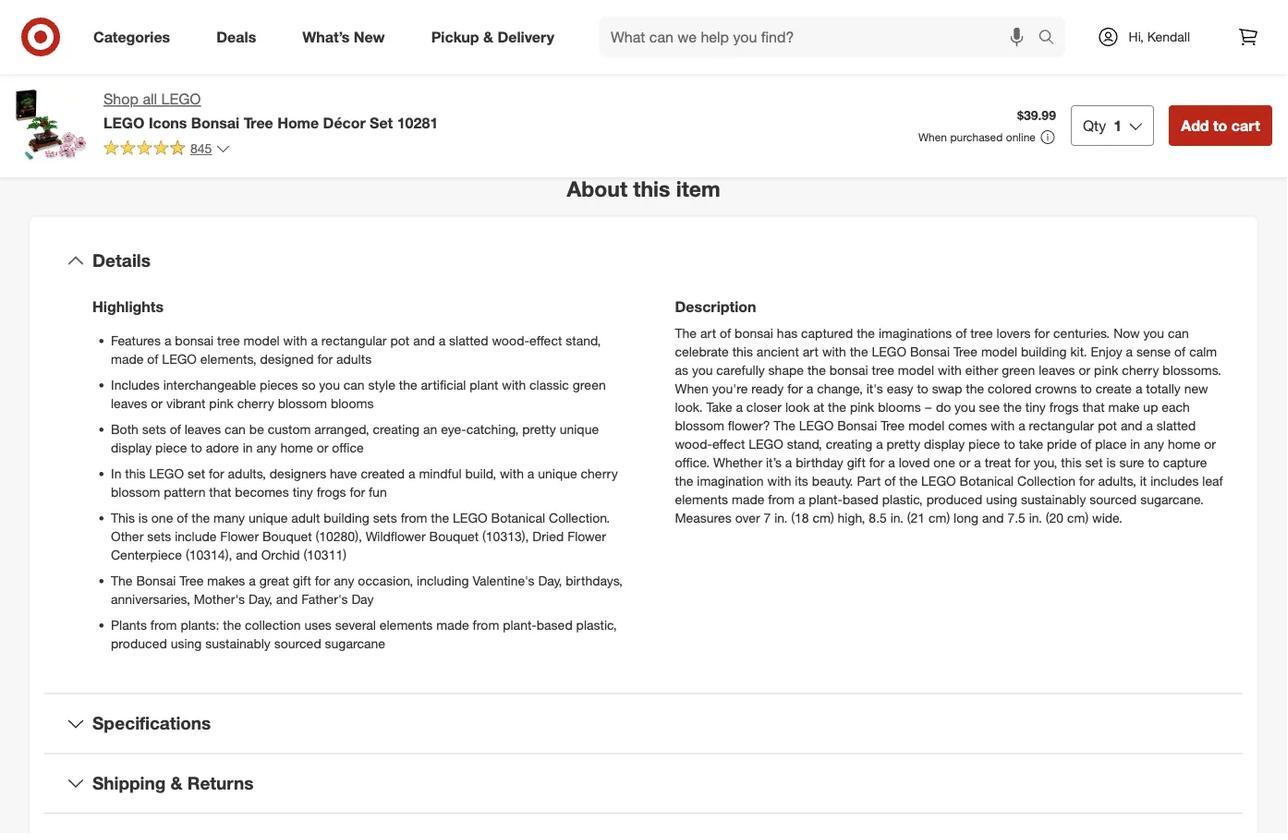 Task type: vqa. For each thing, say whether or not it's contained in the screenshot.
more info related to West Hollywood
no



Task type: describe. For each thing, give the bounding box(es) containing it.
description
[[675, 298, 757, 316]]

cherry inside in this lego set for adults, designers have created a mindful build, with a unique cherry blossom pattern that becomes tiny frogs for fun
[[581, 465, 618, 482]]

display inside both sets of leaves can be custom arranged, creating an eye-catching, pretty unique display piece to adore in any home or office
[[111, 440, 152, 456]]

kit.
[[1071, 343, 1088, 360]]

an
[[423, 421, 438, 437]]

green inside includes interchangeable pieces so you can style the artificial plant with classic green leaves or vibrant pink cherry blossom blooms
[[573, 377, 606, 393]]

you inside includes interchangeable pieces so you can style the artificial plant with classic green leaves or vibrant pink cherry blossom blooms
[[319, 377, 340, 393]]

imagination
[[697, 473, 764, 489]]

0 vertical spatial the
[[675, 325, 697, 341]]

to left take
[[1004, 436, 1016, 452]]

the down loved
[[900, 473, 918, 489]]

of up "blossoms."
[[1175, 343, 1186, 360]]

pretty inside description the art of bonsai has captured the imaginations of tree lovers for centuries. now you can celebrate this ancient art with the lego bonsai tree model building kit. enjoy a sense of calm as you carefully shape the bonsai tree model with either green leaves or pink cherry blossoms. when you're ready for a change, it's easy to swap the colored crowns to create a totally new look. take a closer look at the pink blooms – do you see the tiny frogs that make up each blossom flower? the lego bonsai tree model comes with a rectangular pot and a slatted wood-effect lego stand, creating a pretty display piece to take pride of place in any home or office. whether it's a birthday gift for a loved one or a treat for you, this set is sure to capture the imagination with its beauty. part of the lego botanical collection for adults, it includes leaf elements made from a plant-based plastic, produced using sustainably sourced sugarcane. measures over 7 in. (18 cm) high, 8.5 in. (21 cm) long and 7.5 in. (20 cm) wide.
[[887, 436, 921, 452]]

a right features at the left top of the page
[[164, 332, 171, 349]]

easy
[[887, 380, 914, 397]]

for right lovers
[[1035, 325, 1050, 341]]

and inside this is one of the many unique adult building sets from the lego botanical collection. other sets include flower bouquet (10280), wildflower bouquet (10313), dried flower centerpiece (10314), and orchid (10311)
[[236, 547, 258, 563]]

& for shipping
[[171, 773, 183, 794]]

of right pride on the right of the page
[[1081, 436, 1092, 452]]

1 horizontal spatial tree
[[872, 362, 895, 378]]

to left create
[[1081, 380, 1092, 397]]

any inside description the art of bonsai has captured the imaginations of tree lovers for centuries. now you can celebrate this ancient art with the lego bonsai tree model building kit. enjoy a sense of calm as you carefully shape the bonsai tree model with either green leaves or pink cherry blossoms. when you're ready for a change, it's easy to swap the colored crowns to create a totally new look. take a closer look at the pink blooms – do you see the tiny frogs that make up each blossom flower? the lego bonsai tree model comes with a rectangular pot and a slatted wood-effect lego stand, creating a pretty display piece to take pride of place in any home or office. whether it's a birthday gift for a loved one or a treat for you, this set is sure to capture the imagination with its beauty. part of the lego botanical collection for adults, it includes leaf elements made from a plant-based plastic, produced using sustainably sourced sugarcane. measures over 7 in. (18 cm) high, 8.5 in. (21 cm) long and 7.5 in. (20 cm) wide.
[[1144, 436, 1165, 452]]

deals link
[[201, 17, 279, 57]]

frogs inside description the art of bonsai has captured the imaginations of tree lovers for centuries. now you can celebrate this ancient art with the lego bonsai tree model building kit. enjoy a sense of calm as you carefully shape the bonsai tree model with either green leaves or pink cherry blossoms. when you're ready for a change, it's easy to swap the colored crowns to create a totally new look. take a closer look at the pink blooms – do you see the tiny frogs that make up each blossom flower? the lego bonsai tree model comes with a rectangular pot and a slatted wood-effect lego stand, creating a pretty display piece to take pride of place in any home or office. whether it's a birthday gift for a loved one or a treat for you, this set is sure to capture the imagination with its beauty. part of the lego botanical collection for adults, it includes leaf elements made from a plant-based plastic, produced using sustainably sourced sugarcane. measures over 7 in. (18 cm) high, 8.5 in. (21 cm) long and 7.5 in. (20 cm) wide.
[[1050, 399, 1079, 415]]

leaves inside both sets of leaves can be custom arranged, creating an eye-catching, pretty unique display piece to adore in any home or office
[[185, 421, 221, 437]]

wood- inside features a bonsai tree model with a rectangular pot and a slatted wood-effect stand, made of lego elements, designed for adults
[[492, 332, 530, 349]]

to inside both sets of leaves can be custom arranged, creating an eye-catching, pretty unique display piece to adore in any home or office
[[191, 440, 202, 456]]

or up capture
[[1205, 436, 1216, 452]]

ancient
[[757, 343, 799, 360]]

orchid
[[261, 547, 300, 563]]

with down captured
[[823, 343, 847, 360]]

qty 1
[[1083, 116, 1122, 134]]

shipping & returns
[[92, 773, 254, 794]]

place
[[1096, 436, 1127, 452]]

in inside both sets of leaves can be custom arranged, creating an eye-catching, pretty unique display piece to adore in any home or office
[[243, 440, 253, 456]]

you up the comes on the right bottom of the page
[[955, 399, 976, 415]]

change,
[[817, 380, 863, 397]]

designers
[[270, 465, 326, 482]]

effect inside features a bonsai tree model with a rectangular pot and a slatted wood-effect stand, made of lego elements, designed for adults
[[530, 332, 562, 349]]

fewer
[[295, 102, 331, 120]]

from down anniversaries,
[[150, 617, 177, 633]]

leaf
[[1203, 473, 1224, 489]]

great
[[259, 573, 289, 589]]

pot inside features a bonsai tree model with a rectangular pot and a slatted wood-effect stand, made of lego elements, designed for adults
[[390, 332, 410, 349]]

swap
[[932, 380, 963, 397]]

catching,
[[466, 421, 519, 437]]

a left treat
[[975, 454, 982, 471]]

leaves inside includes interchangeable pieces so you can style the artificial plant with classic green leaves or vibrant pink cherry blossom blooms
[[111, 395, 147, 411]]

the down either
[[966, 380, 985, 397]]

the inside plants from plants: the collection uses several elements made from plant-based plastic, produced using sustainably sourced sugarcane
[[223, 617, 241, 633]]

creating inside description the art of bonsai has captured the imaginations of tree lovers for centuries. now you can celebrate this ancient art with the lego bonsai tree model building kit. enjoy a sense of calm as you carefully shape the bonsai tree model with either green leaves or pink cherry blossoms. when you're ready for a change, it's easy to swap the colored crowns to create a totally new look. take a closer look at the pink blooms – do you see the tiny frogs that make up each blossom flower? the lego bonsai tree model comes with a rectangular pot and a slatted wood-effect lego stand, creating a pretty display piece to take pride of place in any home or office. whether it's a birthday gift for a loved one or a treat for you, this set is sure to capture the imagination with its beauty. part of the lego botanical collection for adults, it includes leaf elements made from a plant-based plastic, produced using sustainably sourced sugarcane. measures over 7 in. (18 cm) high, 8.5 in. (21 cm) long and 7.5 in. (20 cm) wide.
[[826, 436, 873, 452]]

cart
[[1232, 116, 1261, 134]]

lego down at
[[799, 417, 834, 434]]

about
[[567, 176, 628, 201]]

its
[[795, 473, 809, 489]]

plants
[[111, 617, 147, 633]]

for down take
[[1015, 454, 1031, 471]]

a up make
[[1136, 380, 1143, 397]]

with down see
[[991, 417, 1015, 434]]

in
[[111, 465, 121, 482]]

that inside in this lego set for adults, designers have created a mindful build, with a unique cherry blossom pattern that becomes tiny frogs for fun
[[209, 484, 232, 500]]

from down valentine's on the left bottom
[[473, 617, 499, 633]]

2 vertical spatial sets
[[147, 528, 171, 544]]

What can we help you find? suggestions appear below search field
[[600, 17, 1043, 57]]

845 link
[[104, 139, 230, 161]]

one inside description the art of bonsai has captured the imaginations of tree lovers for centuries. now you can celebrate this ancient art with the lego bonsai tree model building kit. enjoy a sense of calm as you carefully shape the bonsai tree model with either green leaves or pink cherry blossoms. when you're ready for a change, it's easy to swap the colored crowns to create a totally new look. take a closer look at the pink blooms – do you see the tiny frogs that make up each blossom flower? the lego bonsai tree model comes with a rectangular pot and a slatted wood-effect lego stand, creating a pretty display piece to take pride of place in any home or office. whether it's a birthday gift for a loved one or a treat for you, this set is sure to capture the imagination with its beauty. part of the lego botanical collection for adults, it includes leaf elements made from a plant-based plastic, produced using sustainably sourced sugarcane. measures over 7 in. (18 cm) high, 8.5 in. (21 cm) long and 7.5 in. (20 cm) wide.
[[934, 454, 956, 471]]

lego up icons
[[161, 90, 201, 108]]

treat
[[985, 454, 1012, 471]]

features
[[111, 332, 161, 349]]

lego inside in this lego set for adults, designers have created a mindful build, with a unique cherry blossom pattern that becomes tiny frogs for fun
[[149, 465, 184, 482]]

the right captured
[[857, 325, 875, 341]]

day
[[352, 591, 374, 607]]

a right take on the top
[[736, 399, 743, 415]]

a down up
[[1147, 417, 1154, 434]]

pickup & delivery
[[431, 28, 555, 46]]

of inside both sets of leaves can be custom arranged, creating an eye-catching, pretty unique display piece to adore in any home or office
[[170, 421, 181, 437]]

high,
[[838, 510, 866, 526]]

1 vertical spatial day,
[[249, 591, 273, 607]]

produced inside plants from plants: the collection uses several elements made from plant-based plastic, produced using sustainably sourced sugarcane
[[111, 635, 167, 652]]

tree up either
[[954, 343, 978, 360]]

plants from plants: the collection uses several elements made from plant-based plastic, produced using sustainably sourced sugarcane
[[111, 617, 617, 652]]

do
[[936, 399, 951, 415]]

pride
[[1047, 436, 1077, 452]]

a up designed
[[311, 332, 318, 349]]

can inside description the art of bonsai has captured the imaginations of tree lovers for centuries. now you can celebrate this ancient art with the lego bonsai tree model building kit. enjoy a sense of calm as you carefully shape the bonsai tree model with either green leaves or pink cherry blossoms. when you're ready for a change, it's easy to swap the colored crowns to create a totally new look. take a closer look at the pink blooms – do you see the tiny frogs that make up each blossom flower? the lego bonsai tree model comes with a rectangular pot and a slatted wood-effect lego stand, creating a pretty display piece to take pride of place in any home or office. whether it's a birthday gift for a loved one or a treat for you, this set is sure to capture the imagination with its beauty. part of the lego botanical collection for adults, it includes leaf elements made from a plant-based plastic, produced using sustainably sourced sugarcane. measures over 7 in. (18 cm) high, 8.5 in. (21 cm) long and 7.5 in. (20 cm) wide.
[[1168, 325, 1189, 341]]

elements,
[[200, 351, 257, 367]]

a up take
[[1019, 417, 1026, 434]]

show
[[253, 102, 291, 120]]

green inside description the art of bonsai has captured the imaginations of tree lovers for centuries. now you can celebrate this ancient art with the lego bonsai tree model building kit. enjoy a sense of calm as you carefully shape the bonsai tree model with either green leaves or pink cherry blossoms. when you're ready for a change, it's easy to swap the colored crowns to create a totally new look. take a closer look at the pink blooms – do you see the tiny frogs that make up each blossom flower? the lego bonsai tree model comes with a rectangular pot and a slatted wood-effect lego stand, creating a pretty display piece to take pride of place in any home or office. whether it's a birthday gift for a loved one or a treat for you, this set is sure to capture the imagination with its beauty. part of the lego botanical collection for adults, it includes leaf elements made from a plant-based plastic, produced using sustainably sourced sugarcane. measures over 7 in. (18 cm) high, 8.5 in. (21 cm) long and 7.5 in. (20 cm) wide.
[[1002, 362, 1036, 378]]

lego up it's
[[749, 436, 784, 452]]

highlights
[[92, 298, 164, 316]]

of down description
[[720, 325, 731, 341]]

bonsai down imaginations
[[910, 343, 950, 360]]

unique inside both sets of leaves can be custom arranged, creating an eye-catching, pretty unique display piece to adore in any home or office
[[560, 421, 599, 437]]

classic
[[530, 377, 569, 393]]

you down celebrate
[[692, 362, 713, 378]]

for right collection
[[1080, 473, 1095, 489]]

unique inside in this lego set for adults, designers have created a mindful build, with a unique cherry blossom pattern that becomes tiny frogs for fun
[[538, 465, 577, 482]]

be
[[249, 421, 264, 437]]

2 in. from the left
[[891, 510, 904, 526]]

specifications button
[[44, 695, 1243, 754]]

1 horizontal spatial art
[[803, 343, 819, 360]]

2 flower from the left
[[568, 528, 606, 544]]

adore
[[206, 440, 239, 456]]

botanical inside description the art of bonsai has captured the imaginations of tree lovers for centuries. now you can celebrate this ancient art with the lego bonsai tree model building kit. enjoy a sense of calm as you carefully shape the bonsai tree model with either green leaves or pink cherry blossoms. when you're ready for a change, it's easy to swap the colored crowns to create a totally new look. take a closer look at the pink blooms – do you see the tiny frogs that make up each blossom flower? the lego bonsai tree model comes with a rectangular pot and a slatted wood-effect lego stand, creating a pretty display piece to take pride of place in any home or office. whether it's a birthday gift for a loved one or a treat for you, this set is sure to capture the imagination with its beauty. part of the lego botanical collection for adults, it includes leaf elements made from a plant-based plastic, produced using sustainably sourced sugarcane. measures over 7 in. (18 cm) high, 8.5 in. (21 cm) long and 7.5 in. (20 cm) wide.
[[960, 473, 1014, 489]]

tree down easy
[[881, 417, 905, 434]]

many
[[214, 510, 245, 526]]

from inside this is one of the many unique adult building sets from the lego botanical collection. other sets include flower bouquet (10280), wildflower bouquet (10313), dried flower centerpiece (10314), and orchid (10311)
[[401, 510, 427, 526]]

a up at
[[807, 380, 814, 397]]

(10314),
[[186, 547, 232, 563]]

what's
[[302, 28, 350, 46]]

lego down shop
[[104, 114, 145, 132]]

a left loved
[[889, 454, 896, 471]]

display inside description the art of bonsai has captured the imaginations of tree lovers for centuries. now you can celebrate this ancient art with the lego bonsai tree model building kit. enjoy a sense of calm as you carefully shape the bonsai tree model with either green leaves or pink cherry blossoms. when you're ready for a change, it's easy to swap the colored crowns to create a totally new look. take a closer look at the pink blooms – do you see the tiny frogs that make up each blossom flower? the lego bonsai tree model comes with a rectangular pot and a slatted wood-effect lego stand, creating a pretty display piece to take pride of place in any home or office. whether it's a birthday gift for a loved one or a treat for you, this set is sure to capture the imagination with its beauty. part of the lego botanical collection for adults, it includes leaf elements made from a plant-based plastic, produced using sustainably sourced sugarcane. measures over 7 in. (18 cm) high, 8.5 in. (21 cm) long and 7.5 in. (20 cm) wide.
[[924, 436, 965, 452]]

designed
[[260, 351, 314, 367]]

plants:
[[181, 617, 219, 633]]

for left fun
[[350, 484, 365, 500]]

advertisement region
[[666, 26, 1273, 96]]

lego inside this is one of the many unique adult building sets from the lego botanical collection. other sets include flower bouquet (10280), wildflower bouquet (10313), dried flower centerpiece (10314), and orchid (10311)
[[453, 510, 488, 526]]

with inside features a bonsai tree model with a rectangular pot and a slatted wood-effect stand, made of lego elements, designed for adults
[[283, 332, 307, 349]]

or down 'kit.'
[[1079, 362, 1091, 378]]

in this lego set for adults, designers have created a mindful build, with a unique cherry blossom pattern that becomes tiny frogs for fun
[[111, 465, 618, 500]]

the down "mindful"
[[431, 510, 449, 526]]

for up part
[[870, 454, 885, 471]]

1 vertical spatial the
[[774, 417, 796, 434]]

from inside description the art of bonsai has captured the imaginations of tree lovers for centuries. now you can celebrate this ancient art with the lego bonsai tree model building kit. enjoy a sense of calm as you carefully shape the bonsai tree model with either green leaves or pink cherry blossoms. when you're ready for a change, it's easy to swap the colored crowns to create a totally new look. take a closer look at the pink blooms – do you see the tiny frogs that make up each blossom flower? the lego bonsai tree model comes with a rectangular pot and a slatted wood-effect lego stand, creating a pretty display piece to take pride of place in any home or office. whether it's a birthday gift for a loved one or a treat for you, this set is sure to capture the imagination with its beauty. part of the lego botanical collection for adults, it includes leaf elements made from a plant-based plastic, produced using sustainably sourced sugarcane. measures over 7 in. (18 cm) high, 8.5 in. (21 cm) long and 7.5 in. (20 cm) wide.
[[768, 491, 795, 507]]

pink inside includes interchangeable pieces so you can style the artificial plant with classic green leaves or vibrant pink cherry blossom blooms
[[209, 395, 234, 411]]

tree inside shop all lego lego icons bonsai tree home décor set 10281
[[244, 114, 273, 132]]

include
[[175, 528, 217, 544]]

lego down imaginations
[[872, 343, 907, 360]]

occasion,
[[358, 573, 413, 589]]

rectangular inside features a bonsai tree model with a rectangular pot and a slatted wood-effect stand, made of lego elements, designed for adults
[[321, 332, 387, 349]]

blooms inside includes interchangeable pieces so you can style the artificial plant with classic green leaves or vibrant pink cherry blossom blooms
[[331, 395, 374, 411]]

any inside the bonsai tree makes a great gift for any occasion, including valentine's day, birthdays, anniversaries, mother's day, and father's day
[[334, 573, 354, 589]]

about this item
[[567, 176, 721, 201]]

specifications
[[92, 713, 211, 734]]

or left treat
[[959, 454, 971, 471]]

1 horizontal spatial pink
[[850, 399, 875, 415]]

845
[[190, 140, 212, 157]]

to right the sure
[[1148, 454, 1160, 471]]

or inside includes interchangeable pieces so you can style the artificial plant with classic green leaves or vibrant pink cherry blossom blooms
[[151, 395, 163, 411]]

1 in. from the left
[[775, 510, 788, 526]]

the down office. at the bottom right of page
[[675, 473, 694, 489]]

2 cm) from the left
[[929, 510, 950, 526]]

sponsored
[[1218, 98, 1273, 112]]

look
[[786, 399, 810, 415]]

bonsai inside shop all lego lego icons bonsai tree home décor set 10281
[[191, 114, 240, 132]]

includes
[[111, 377, 160, 393]]

this
[[111, 510, 135, 526]]

measures
[[675, 510, 732, 526]]

lego down loved
[[922, 473, 956, 489]]

(18
[[791, 510, 809, 526]]

0 vertical spatial day,
[[538, 573, 562, 589]]

pot inside description the art of bonsai has captured the imaginations of tree lovers for centuries. now you can celebrate this ancient art with the lego bonsai tree model building kit. enjoy a sense of calm as you carefully shape the bonsai tree model with either green leaves or pink cherry blossoms. when you're ready for a change, it's easy to swap the colored crowns to create a totally new look. take a closer look at the pink blooms – do you see the tiny frogs that make up each blossom flower? the lego bonsai tree model comes with a rectangular pot and a slatted wood-effect lego stand, creating a pretty display piece to take pride of place in any home or office. whether it's a birthday gift for a loved one or a treat for you, this set is sure to capture the imagination with its beauty. part of the lego botanical collection for adults, it includes leaf elements made from a plant-based plastic, produced using sustainably sourced sugarcane. measures over 7 in. (18 cm) high, 8.5 in. (21 cm) long and 7.5 in. (20 cm) wide.
[[1098, 417, 1118, 434]]

2 horizontal spatial pink
[[1095, 362, 1119, 378]]

office
[[332, 440, 364, 456]]

based inside plants from plants: the collection uses several elements made from plant-based plastic, produced using sustainably sourced sugarcane
[[537, 617, 573, 633]]

1 bouquet from the left
[[262, 528, 312, 544]]

search button
[[1030, 17, 1075, 61]]

becomes
[[235, 484, 289, 500]]

with inside includes interchangeable pieces so you can style the artificial plant with classic green leaves or vibrant pink cherry blossom blooms
[[502, 377, 526, 393]]

add to cart
[[1182, 116, 1261, 134]]

2 bouquet from the left
[[429, 528, 479, 544]]

pretty inside both sets of leaves can be custom arranged, creating an eye-catching, pretty unique display piece to adore in any home or office
[[522, 421, 556, 437]]

totally
[[1147, 380, 1181, 397]]

closer
[[747, 399, 782, 415]]

stand, inside features a bonsai tree model with a rectangular pot and a slatted wood-effect stand, made of lego elements, designed for adults
[[566, 332, 601, 349]]

carefully
[[717, 362, 765, 378]]

effect inside description the art of bonsai has captured the imaginations of tree lovers for centuries. now you can celebrate this ancient art with the lego bonsai tree model building kit. enjoy a sense of calm as you carefully shape the bonsai tree model with either green leaves or pink cherry blossoms. when you're ready for a change, it's easy to swap the colored crowns to create a totally new look. take a closer look at the pink blooms – do you see the tiny frogs that make up each blossom flower? the lego bonsai tree model comes with a rectangular pot and a slatted wood-effect lego stand, creating a pretty display piece to take pride of place in any home or office. whether it's a birthday gift for a loved one or a treat for you, this set is sure to capture the imagination with its beauty. part of the lego botanical collection for adults, it includes leaf elements made from a plant-based plastic, produced using sustainably sourced sugarcane. measures over 7 in. (18 cm) high, 8.5 in. (21 cm) long and 7.5 in. (20 cm) wide.
[[713, 436, 745, 452]]

3 cm) from the left
[[1068, 510, 1089, 526]]

plastic, inside description the art of bonsai has captured the imaginations of tree lovers for centuries. now you can celebrate this ancient art with the lego bonsai tree model building kit. enjoy a sense of calm as you carefully shape the bonsai tree model with either green leaves or pink cherry blossoms. when you're ready for a change, it's easy to swap the colored crowns to create a totally new look. take a closer look at the pink blooms – do you see the tiny frogs that make up each blossom flower? the lego bonsai tree model comes with a rectangular pot and a slatted wood-effect lego stand, creating a pretty display piece to take pride of place in any home or office. whether it's a birthday gift for a loved one or a treat for you, this set is sure to capture the imagination with its beauty. part of the lego botanical collection for adults, it includes leaf elements made from a plant-based plastic, produced using sustainably sourced sugarcane. measures over 7 in. (18 cm) high, 8.5 in. (21 cm) long and 7.5 in. (20 cm) wide.
[[883, 491, 923, 507]]

a down now
[[1126, 343, 1133, 360]]

a up artificial
[[439, 332, 446, 349]]

now
[[1114, 325, 1140, 341]]

to inside the add to cart button
[[1214, 116, 1228, 134]]

sustainably inside plants from plants: the collection uses several elements made from plant-based plastic, produced using sustainably sourced sugarcane
[[205, 635, 271, 652]]

and left the 7.5
[[982, 510, 1004, 526]]

with up swap
[[938, 362, 962, 378]]

7
[[764, 510, 771, 526]]

in inside description the art of bonsai has captured the imaginations of tree lovers for centuries. now you can celebrate this ancient art with the lego bonsai tree model building kit. enjoy a sense of calm as you carefully shape the bonsai tree model with either green leaves or pink cherry blossoms. when you're ready for a change, it's easy to swap the colored crowns to create a totally new look. take a closer look at the pink blooms – do you see the tiny frogs that make up each blossom flower? the lego bonsai tree model comes with a rectangular pot and a slatted wood-effect lego stand, creating a pretty display piece to take pride of place in any home or office. whether it's a birthday gift for a loved one or a treat for you, this set is sure to capture the imagination with its beauty. part of the lego botanical collection for adults, it includes leaf elements made from a plant-based plastic, produced using sustainably sourced sugarcane. measures over 7 in. (18 cm) high, 8.5 in. (21 cm) long and 7.5 in. (20 cm) wide.
[[1131, 436, 1141, 452]]

that inside description the art of bonsai has captured the imaginations of tree lovers for centuries. now you can celebrate this ancient art with the lego bonsai tree model building kit. enjoy a sense of calm as you carefully shape the bonsai tree model with either green leaves or pink cherry blossoms. when you're ready for a change, it's easy to swap the colored crowns to create a totally new look. take a closer look at the pink blooms – do you see the tiny frogs that make up each blossom flower? the lego bonsai tree model comes with a rectangular pot and a slatted wood-effect lego stand, creating a pretty display piece to take pride of place in any home or office. whether it's a birthday gift for a loved one or a treat for you, this set is sure to capture the imagination with its beauty. part of the lego botanical collection for adults, it includes leaf elements made from a plant-based plastic, produced using sustainably sourced sugarcane. measures over 7 in. (18 cm) high, 8.5 in. (21 cm) long and 7.5 in. (20 cm) wide.
[[1083, 399, 1105, 415]]

anniversaries,
[[111, 591, 190, 607]]

it
[[1140, 473, 1147, 489]]

stand, inside description the art of bonsai has captured the imaginations of tree lovers for centuries. now you can celebrate this ancient art with the lego bonsai tree model building kit. enjoy a sense of calm as you carefully shape the bonsai tree model with either green leaves or pink cherry blossoms. when you're ready for a change, it's easy to swap the colored crowns to create a totally new look. take a closer look at the pink blooms – do you see the tiny frogs that make up each blossom flower? the lego bonsai tree model comes with a rectangular pot and a slatted wood-effect lego stand, creating a pretty display piece to take pride of place in any home or office. whether it's a birthday gift for a loved one or a treat for you, this set is sure to capture the imagination with its beauty. part of the lego botanical collection for adults, it includes leaf elements made from a plant-based plastic, produced using sustainably sourced sugarcane. measures over 7 in. (18 cm) high, 8.5 in. (21 cm) long and 7.5 in. (20 cm) wide.
[[787, 436, 822, 452]]

shipping
[[92, 773, 166, 794]]

the down captured
[[850, 343, 869, 360]]

birthday
[[796, 454, 844, 471]]

model down lovers
[[982, 343, 1018, 360]]

the up include
[[192, 510, 210, 526]]

comes
[[949, 417, 988, 434]]

the inside includes interchangeable pieces so you can style the artificial plant with classic green leaves or vibrant pink cherry blossom blooms
[[399, 377, 417, 393]]

blossoms.
[[1163, 362, 1222, 378]]

made inside features a bonsai tree model with a rectangular pot and a slatted wood-effect stand, made of lego elements, designed for adults
[[111, 351, 144, 367]]

collection.
[[549, 510, 610, 526]]

slatted inside description the art of bonsai has captured the imaginations of tree lovers for centuries. now you can celebrate this ancient art with the lego bonsai tree model building kit. enjoy a sense of calm as you carefully shape the bonsai tree model with either green leaves or pink cherry blossoms. when you're ready for a change, it's easy to swap the colored crowns to create a totally new look. take a closer look at the pink blooms – do you see the tiny frogs that make up each blossom flower? the lego bonsai tree model comes with a rectangular pot and a slatted wood-effect lego stand, creating a pretty display piece to take pride of place in any home or office. whether it's a birthday gift for a loved one or a treat for you, this set is sure to capture the imagination with its beauty. part of the lego botanical collection for adults, it includes leaf elements made from a plant-based plastic, produced using sustainably sourced sugarcane. measures over 7 in. (18 cm) high, 8.5 in. (21 cm) long and 7.5 in. (20 cm) wide.
[[1157, 417, 1196, 434]]

using inside plants from plants: the collection uses several elements made from plant-based plastic, produced using sustainably sourced sugarcane
[[171, 635, 202, 652]]

(10313),
[[483, 528, 529, 544]]

home inside both sets of leaves can be custom arranged, creating an eye-catching, pretty unique display piece to adore in any home or office
[[280, 440, 313, 456]]

icons
[[149, 114, 187, 132]]

for up "look"
[[788, 380, 803, 397]]

the right at
[[828, 399, 847, 415]]

a left "mindful"
[[409, 465, 416, 482]]

1 vertical spatial sets
[[373, 510, 397, 526]]

to up – on the top of page
[[917, 380, 929, 397]]

shipping & returns button
[[44, 755, 1243, 813]]

kendall
[[1148, 29, 1191, 45]]

style
[[368, 377, 395, 393]]

both sets of leaves can be custom arranged, creating an eye-catching, pretty unique display piece to adore in any home or office
[[111, 421, 599, 456]]

1 horizontal spatial bonsai
[[735, 325, 774, 341]]



Task type: locate. For each thing, give the bounding box(es) containing it.
one down pattern on the left bottom of the page
[[151, 510, 173, 526]]

based down birthdays,
[[537, 617, 573, 633]]

wood- inside description the art of bonsai has captured the imaginations of tree lovers for centuries. now you can celebrate this ancient art with the lego bonsai tree model building kit. enjoy a sense of calm as you carefully shape the bonsai tree model with either green leaves or pink cherry blossoms. when you're ready for a change, it's easy to swap the colored crowns to create a totally new look. take a closer look at the pink blooms – do you see the tiny frogs that make up each blossom flower? the lego bonsai tree model comes with a rectangular pot and a slatted wood-effect lego stand, creating a pretty display piece to take pride of place in any home or office. whether it's a birthday gift for a loved one or a treat for you, this set is sure to capture the imagination with its beauty. part of the lego botanical collection for adults, it includes leaf elements made from a plant-based plastic, produced using sustainably sourced sugarcane. measures over 7 in. (18 cm) high, 8.5 in. (21 cm) long and 7.5 in. (20 cm) wide.
[[675, 436, 713, 452]]

piece inside description the art of bonsai has captured the imaginations of tree lovers for centuries. now you can celebrate this ancient art with the lego bonsai tree model building kit. enjoy a sense of calm as you carefully shape the bonsai tree model with either green leaves or pink cherry blossoms. when you're ready for a change, it's easy to swap the colored crowns to create a totally new look. take a closer look at the pink blooms – do you see the tiny frogs that make up each blossom flower? the lego bonsai tree model comes with a rectangular pot and a slatted wood-effect lego stand, creating a pretty display piece to take pride of place in any home or office. whether it's a birthday gift for a loved one or a treat for you, this set is sure to capture the imagination with its beauty. part of the lego botanical collection for adults, it includes leaf elements made from a plant-based plastic, produced using sustainably sourced sugarcane. measures over 7 in. (18 cm) high, 8.5 in. (21 cm) long and 7.5 in. (20 cm) wide.
[[969, 436, 1001, 452]]

can inside both sets of leaves can be custom arranged, creating an eye-catching, pretty unique display piece to adore in any home or office
[[225, 421, 246, 437]]

this inside in this lego set for adults, designers have created a mindful build, with a unique cherry blossom pattern that becomes tiny frogs for fun
[[125, 465, 146, 482]]

0 horizontal spatial gift
[[293, 573, 311, 589]]

0 horizontal spatial blooms
[[331, 395, 374, 411]]

for inside the bonsai tree makes a great gift for any occasion, including valentine's day, birthdays, anniversaries, mother's day, and father's day
[[315, 573, 330, 589]]

blossom inside includes interchangeable pieces so you can style the artificial plant with classic green leaves or vibrant pink cherry blossom blooms
[[278, 395, 327, 411]]

1 horizontal spatial cherry
[[581, 465, 618, 482]]

unique inside this is one of the many unique adult building sets from the lego botanical collection. other sets include flower bouquet (10280), wildflower bouquet (10313), dried flower centerpiece (10314), and orchid (10311)
[[249, 510, 288, 526]]

any down 'be'
[[256, 440, 277, 456]]

flower down many
[[220, 528, 259, 544]]

1 vertical spatial pot
[[1098, 417, 1118, 434]]

0 vertical spatial pot
[[390, 332, 410, 349]]

0 horizontal spatial stand,
[[566, 332, 601, 349]]

1 vertical spatial is
[[138, 510, 148, 526]]

can down adults
[[344, 377, 365, 393]]

mother's
[[194, 591, 245, 607]]

frogs down have
[[317, 484, 346, 500]]

a right it's
[[785, 454, 792, 471]]

this up the carefully
[[733, 343, 753, 360]]

1 vertical spatial sustainably
[[205, 635, 271, 652]]

0 horizontal spatial when
[[675, 380, 709, 397]]

3 in. from the left
[[1029, 510, 1043, 526]]

a
[[164, 332, 171, 349], [311, 332, 318, 349], [439, 332, 446, 349], [1126, 343, 1133, 360], [807, 380, 814, 397], [1136, 380, 1143, 397], [736, 399, 743, 415], [1019, 417, 1026, 434], [1147, 417, 1154, 434], [876, 436, 883, 452], [785, 454, 792, 471], [889, 454, 896, 471], [975, 454, 982, 471], [409, 465, 416, 482], [528, 465, 535, 482], [799, 491, 806, 507], [249, 573, 256, 589]]

1 horizontal spatial cm)
[[929, 510, 950, 526]]

gift
[[847, 454, 866, 471], [293, 573, 311, 589]]

0 horizontal spatial creating
[[373, 421, 420, 437]]

it's
[[766, 454, 782, 471]]

0 horizontal spatial pot
[[390, 332, 410, 349]]

leaves up adore
[[185, 421, 221, 437]]

0 horizontal spatial is
[[138, 510, 148, 526]]

0 vertical spatial plant-
[[809, 491, 843, 507]]

1 horizontal spatial pot
[[1098, 417, 1118, 434]]

rectangular up adults
[[321, 332, 387, 349]]

1 vertical spatial can
[[344, 377, 365, 393]]

lego inside features a bonsai tree model with a rectangular pot and a slatted wood-effect stand, made of lego elements, designed for adults
[[162, 351, 197, 367]]

adults, inside description the art of bonsai has captured the imaginations of tree lovers for centuries. now you can celebrate this ancient art with the lego bonsai tree model building kit. enjoy a sense of calm as you carefully shape the bonsai tree model with either green leaves or pink cherry blossoms. when you're ready for a change, it's easy to swap the colored crowns to create a totally new look. take a closer look at the pink blooms – do you see the tiny frogs that make up each blossom flower? the lego bonsai tree model comes with a rectangular pot and a slatted wood-effect lego stand, creating a pretty display piece to take pride of place in any home or office. whether it's a birthday gift for a loved one or a treat for you, this set is sure to capture the imagination with its beauty. part of the lego botanical collection for adults, it includes leaf elements made from a plant-based plastic, produced using sustainably sourced sugarcane. measures over 7 in. (18 cm) high, 8.5 in. (21 cm) long and 7.5 in. (20 cm) wide.
[[1099, 473, 1137, 489]]

elements inside description the art of bonsai has captured the imaginations of tree lovers for centuries. now you can celebrate this ancient art with the lego bonsai tree model building kit. enjoy a sense of calm as you carefully shape the bonsai tree model with either green leaves or pink cherry blossoms. when you're ready for a change, it's easy to swap the colored crowns to create a totally new look. take a closer look at the pink blooms – do you see the tiny frogs that make up each blossom flower? the lego bonsai tree model comes with a rectangular pot and a slatted wood-effect lego stand, creating a pretty display piece to take pride of place in any home or office. whether it's a birthday gift for a loved one or a treat for you, this set is sure to capture the imagination with its beauty. part of the lego botanical collection for adults, it includes leaf elements made from a plant-based plastic, produced using sustainably sourced sugarcane. measures over 7 in. (18 cm) high, 8.5 in. (21 cm) long and 7.5 in. (20 cm) wide.
[[675, 491, 728, 507]]

tiny
[[1026, 399, 1046, 415], [293, 484, 313, 500]]

7.5
[[1008, 510, 1026, 526]]

1 horizontal spatial display
[[924, 436, 965, 452]]

1 horizontal spatial adults,
[[1099, 473, 1137, 489]]

other
[[111, 528, 144, 544]]

mindful
[[419, 465, 462, 482]]

of up either
[[956, 325, 967, 341]]

a up part
[[876, 436, 883, 452]]

blossom inside description the art of bonsai has captured the imaginations of tree lovers for centuries. now you can celebrate this ancient art with the lego bonsai tree model building kit. enjoy a sense of calm as you carefully shape the bonsai tree model with either green leaves or pink cherry blossoms. when you're ready for a change, it's easy to swap the colored crowns to create a totally new look. take a closer look at the pink blooms – do you see the tiny frogs that make up each blossom flower? the lego bonsai tree model comes with a rectangular pot and a slatted wood-effect lego stand, creating a pretty display piece to take pride of place in any home or office. whether it's a birthday gift for a loved one or a treat for you, this set is sure to capture the imagination with its beauty. part of the lego botanical collection for adults, it includes leaf elements made from a plant-based plastic, produced using sustainably sourced sugarcane. measures over 7 in. (18 cm) high, 8.5 in. (21 cm) long and 7.5 in. (20 cm) wide.
[[675, 417, 725, 434]]

sugarcane
[[325, 635, 385, 652]]

captured
[[801, 325, 853, 341]]

it's
[[867, 380, 884, 397]]

and up artificial
[[413, 332, 435, 349]]

including
[[417, 573, 469, 589]]

tiny inside in this lego set for adults, designers have created a mindful build, with a unique cherry blossom pattern that becomes tiny frogs for fun
[[293, 484, 313, 500]]

0 horizontal spatial one
[[151, 510, 173, 526]]

0 horizontal spatial pretty
[[522, 421, 556, 437]]

day,
[[538, 573, 562, 589], [249, 591, 273, 607]]

set inside in this lego set for adults, designers have created a mindful build, with a unique cherry blossom pattern that becomes tiny frogs for fun
[[188, 465, 205, 482]]

part
[[857, 473, 881, 489]]

botanical down treat
[[960, 473, 1014, 489]]

item
[[676, 176, 721, 201]]

slatted inside features a bonsai tree model with a rectangular pot and a slatted wood-effect stand, made of lego elements, designed for adults
[[449, 332, 489, 349]]

tree inside the bonsai tree makes a great gift for any occasion, including valentine's day, birthdays, anniversaries, mother's day, and father's day
[[180, 573, 204, 589]]

show fewer images button
[[241, 91, 395, 131]]

1 vertical spatial leaves
[[111, 395, 147, 411]]

sustainably up (20
[[1021, 491, 1086, 507]]

creating inside both sets of leaves can be custom arranged, creating an eye-catching, pretty unique display piece to adore in any home or office
[[373, 421, 420, 437]]

made
[[111, 351, 144, 367], [732, 491, 765, 507], [437, 617, 469, 633]]

as
[[675, 362, 689, 378]]

piece up pattern on the left bottom of the page
[[155, 440, 187, 456]]

pot up place
[[1098, 417, 1118, 434]]

1 vertical spatial effect
[[713, 436, 745, 452]]

can
[[1168, 325, 1189, 341], [344, 377, 365, 393], [225, 421, 246, 437]]

0 horizontal spatial sustainably
[[205, 635, 271, 652]]

image gallery element
[[15, 0, 622, 131]]

&
[[483, 28, 494, 46], [171, 773, 183, 794]]

when inside description the art of bonsai has captured the imaginations of tree lovers for centuries. now you can celebrate this ancient art with the lego bonsai tree model building kit. enjoy a sense of calm as you carefully shape the bonsai tree model with either green leaves or pink cherry blossoms. when you're ready for a change, it's easy to swap the colored crowns to create a totally new look. take a closer look at the pink blooms – do you see the tiny frogs that make up each blossom flower? the lego bonsai tree model comes with a rectangular pot and a slatted wood-effect lego stand, creating a pretty display piece to take pride of place in any home or office. whether it's a birthday gift for a loved one or a treat for you, this set is sure to capture the imagination with its beauty. part of the lego botanical collection for adults, it includes leaf elements made from a plant-based plastic, produced using sustainably sourced sugarcane. measures over 7 in. (18 cm) high, 8.5 in. (21 cm) long and 7.5 in. (20 cm) wide.
[[675, 380, 709, 397]]

is down place
[[1107, 454, 1116, 471]]

1 horizontal spatial leaves
[[185, 421, 221, 437]]

slatted
[[449, 332, 489, 349], [1157, 417, 1196, 434]]

1 vertical spatial using
[[171, 635, 202, 652]]

sourced
[[1090, 491, 1137, 507], [274, 635, 321, 652]]

0 horizontal spatial in
[[243, 440, 253, 456]]

& inside dropdown button
[[171, 773, 183, 794]]

take
[[1019, 436, 1044, 452]]

wood- up office. at the bottom right of page
[[675, 436, 713, 452]]

add to cart button
[[1169, 105, 1273, 146]]

new
[[354, 28, 385, 46]]

in. left (20
[[1029, 510, 1043, 526]]

tree up elements,
[[217, 332, 240, 349]]

long
[[954, 510, 979, 526]]

2 horizontal spatial bonsai
[[830, 362, 869, 378]]

office.
[[675, 454, 710, 471]]

made inside description the art of bonsai has captured the imaginations of tree lovers for centuries. now you can celebrate this ancient art with the lego bonsai tree model building kit. enjoy a sense of calm as you carefully shape the bonsai tree model with either green leaves or pink cherry blossoms. when you're ready for a change, it's easy to swap the colored crowns to create a totally new look. take a closer look at the pink blooms – do you see the tiny frogs that make up each blossom flower? the lego bonsai tree model comes with a rectangular pot and a slatted wood-effect lego stand, creating a pretty display piece to take pride of place in any home or office. whether it's a birthday gift for a loved one or a treat for you, this set is sure to capture the imagination with its beauty. part of the lego botanical collection for adults, it includes leaf elements made from a plant-based plastic, produced using sustainably sourced sugarcane. measures over 7 in. (18 cm) high, 8.5 in. (21 cm) long and 7.5 in. (20 cm) wide.
[[732, 491, 765, 507]]

1 flower from the left
[[220, 528, 259, 544]]

purchased
[[951, 130, 1003, 144]]

1 vertical spatial when
[[675, 380, 709, 397]]

based inside description the art of bonsai has captured the imaginations of tree lovers for centuries. now you can celebrate this ancient art with the lego bonsai tree model building kit. enjoy a sense of calm as you carefully shape the bonsai tree model with either green leaves or pink cherry blossoms. when you're ready for a change, it's easy to swap the colored crowns to create a totally new look. take a closer look at the pink blooms – do you see the tiny frogs that make up each blossom flower? the lego bonsai tree model comes with a rectangular pot and a slatted wood-effect lego stand, creating a pretty display piece to take pride of place in any home or office. whether it's a birthday gift for a loved one or a treat for you, this set is sure to capture the imagination with its beauty. part of the lego botanical collection for adults, it includes leaf elements made from a plant-based plastic, produced using sustainably sourced sugarcane. measures over 7 in. (18 cm) high, 8.5 in. (21 cm) long and 7.5 in. (20 cm) wide.
[[843, 491, 879, 507]]

can inside includes interchangeable pieces so you can style the artificial plant with classic green leaves or vibrant pink cherry blossom blooms
[[344, 377, 365, 393]]

you,
[[1034, 454, 1058, 471]]

1 vertical spatial that
[[209, 484, 232, 500]]

0 horizontal spatial flower
[[220, 528, 259, 544]]

a left great
[[249, 573, 256, 589]]

tree left home
[[244, 114, 273, 132]]

cherry up collection.
[[581, 465, 618, 482]]

1 vertical spatial tiny
[[293, 484, 313, 500]]

that down create
[[1083, 399, 1105, 415]]

pink down it's
[[850, 399, 875, 415]]

artificial
[[421, 377, 466, 393]]

cm) right (18
[[813, 510, 834, 526]]

of right part
[[885, 473, 896, 489]]

2 vertical spatial unique
[[249, 510, 288, 526]]

0 horizontal spatial bouquet
[[262, 528, 312, 544]]

made inside plants from plants: the collection uses several elements made from plant-based plastic, produced using sustainably sourced sugarcane
[[437, 617, 469, 633]]

this right in
[[125, 465, 146, 482]]

0 horizontal spatial pink
[[209, 395, 234, 411]]

from up wildflower
[[401, 510, 427, 526]]

1 vertical spatial rectangular
[[1029, 417, 1095, 434]]

of up include
[[177, 510, 188, 526]]

tree
[[971, 325, 993, 341], [217, 332, 240, 349], [872, 362, 895, 378]]

1 horizontal spatial rectangular
[[1029, 417, 1095, 434]]

pickup
[[431, 28, 479, 46]]

what's new
[[302, 28, 385, 46]]

pattern
[[164, 484, 206, 500]]

vibrant
[[166, 395, 206, 411]]

0 horizontal spatial using
[[171, 635, 202, 652]]

plastic, inside plants from plants: the collection uses several elements made from plant-based plastic, produced using sustainably sourced sugarcane
[[576, 617, 617, 633]]

one inside this is one of the many unique adult building sets from the lego botanical collection. other sets include flower bouquet (10280), wildflower bouquet (10313), dried flower centerpiece (10314), and orchid (10311)
[[151, 510, 173, 526]]

& for pickup
[[483, 28, 494, 46]]

(20
[[1046, 510, 1064, 526]]

0 horizontal spatial home
[[280, 440, 313, 456]]

the up anniversaries,
[[111, 573, 133, 589]]

capture
[[1163, 454, 1208, 471]]

either
[[966, 362, 999, 378]]

one
[[934, 454, 956, 471], [151, 510, 173, 526]]

piece inside both sets of leaves can be custom arranged, creating an eye-catching, pretty unique display piece to adore in any home or office
[[155, 440, 187, 456]]

from
[[768, 491, 795, 507], [401, 510, 427, 526], [150, 617, 177, 633], [473, 617, 499, 633]]

2 horizontal spatial any
[[1144, 436, 1165, 452]]

building left 'kit.'
[[1021, 343, 1067, 360]]

2 vertical spatial the
[[111, 573, 133, 589]]

adults, inside in this lego set for adults, designers have created a mindful build, with a unique cherry blossom pattern that becomes tiny frogs for fun
[[228, 465, 266, 482]]

ready
[[752, 380, 784, 397]]

and down make
[[1121, 417, 1143, 434]]

effect up classic
[[530, 332, 562, 349]]

pink down the enjoy
[[1095, 362, 1119, 378]]

1 vertical spatial blossom
[[675, 417, 725, 434]]

set up pattern on the left bottom of the page
[[188, 465, 205, 482]]

of inside features a bonsai tree model with a rectangular pot and a slatted wood-effect stand, made of lego elements, designed for adults
[[147, 351, 158, 367]]

bonsai
[[191, 114, 240, 132], [910, 343, 950, 360], [838, 417, 877, 434], [136, 573, 176, 589]]

0 horizontal spatial wood-
[[492, 332, 530, 349]]

or inside both sets of leaves can be custom arranged, creating an eye-catching, pretty unique display piece to adore in any home or office
[[317, 440, 329, 456]]

bouquet
[[262, 528, 312, 544], [429, 528, 479, 544]]

with down it's
[[768, 473, 792, 489]]

of down vibrant in the top left of the page
[[170, 421, 181, 437]]

details button
[[44, 232, 1243, 291]]

for inside features a bonsai tree model with a rectangular pot and a slatted wood-effect stand, made of lego elements, designed for adults
[[317, 351, 333, 367]]

leaves inside description the art of bonsai has captured the imaginations of tree lovers for centuries. now you can celebrate this ancient art with the lego bonsai tree model building kit. enjoy a sense of calm as you carefully shape the bonsai tree model with either green leaves or pink cherry blossoms. when you're ready for a change, it's easy to swap the colored crowns to create a totally new look. take a closer look at the pink blooms – do you see the tiny frogs that make up each blossom flower? the lego bonsai tree model comes with a rectangular pot and a slatted wood-effect lego stand, creating a pretty display piece to take pride of place in any home or office. whether it's a birthday gift for a loved one or a treat for you, this set is sure to capture the imagination with its beauty. part of the lego botanical collection for adults, it includes leaf elements made from a plant-based plastic, produced using sustainably sourced sugarcane. measures over 7 in. (18 cm) high, 8.5 in. (21 cm) long and 7.5 in. (20 cm) wide.
[[1039, 362, 1076, 378]]

0 vertical spatial made
[[111, 351, 144, 367]]

1 vertical spatial stand,
[[787, 436, 822, 452]]

of inside this is one of the many unique adult building sets from the lego botanical collection. other sets include flower bouquet (10280), wildflower bouquet (10313), dried flower centerpiece (10314), and orchid (10311)
[[177, 510, 188, 526]]

0 horizontal spatial slatted
[[449, 332, 489, 349]]

botanical inside this is one of the many unique adult building sets from the lego botanical collection. other sets include flower bouquet (10280), wildflower bouquet (10313), dried flower centerpiece (10314), and orchid (10311)
[[491, 510, 546, 526]]

crowns
[[1036, 380, 1077, 397]]

add
[[1182, 116, 1210, 134]]

building inside description the art of bonsai has captured the imaginations of tree lovers for centuries. now you can celebrate this ancient art with the lego bonsai tree model building kit. enjoy a sense of calm as you carefully shape the bonsai tree model with either green leaves or pink cherry blossoms. when you're ready for a change, it's easy to swap the colored crowns to create a totally new look. take a closer look at the pink blooms – do you see the tiny frogs that make up each blossom flower? the lego bonsai tree model comes with a rectangular pot and a slatted wood-effect lego stand, creating a pretty display piece to take pride of place in any home or office. whether it's a birthday gift for a loved one or a treat for you, this set is sure to capture the imagination with its beauty. part of the lego botanical collection for adults, it includes leaf elements made from a plant-based plastic, produced using sustainably sourced sugarcane. measures over 7 in. (18 cm) high, 8.5 in. (21 cm) long and 7.5 in. (20 cm) wide.
[[1021, 343, 1067, 360]]

search
[[1030, 30, 1075, 48]]

the up change,
[[808, 362, 826, 378]]

and inside the bonsai tree makes a great gift for any occasion, including valentine's day, birthdays, anniversaries, mother's day, and father's day
[[276, 591, 298, 607]]

0 vertical spatial based
[[843, 491, 879, 507]]

pot up "style"
[[390, 332, 410, 349]]

0 horizontal spatial based
[[537, 617, 573, 633]]

0 horizontal spatial adults,
[[228, 465, 266, 482]]

produced inside description the art of bonsai has captured the imaginations of tree lovers for centuries. now you can celebrate this ancient art with the lego bonsai tree model building kit. enjoy a sense of calm as you carefully shape the bonsai tree model with either green leaves or pink cherry blossoms. when you're ready for a change, it's easy to swap the colored crowns to create a totally new look. take a closer look at the pink blooms – do you see the tiny frogs that make up each blossom flower? the lego bonsai tree model comes with a rectangular pot and a slatted wood-effect lego stand, creating a pretty display piece to take pride of place in any home or office. whether it's a birthday gift for a loved one or a treat for you, this set is sure to capture the imagination with its beauty. part of the lego botanical collection for adults, it includes leaf elements made from a plant-based plastic, produced using sustainably sourced sugarcane. measures over 7 in. (18 cm) high, 8.5 in. (21 cm) long and 7.5 in. (20 cm) wide.
[[927, 491, 983, 507]]

0 vertical spatial frogs
[[1050, 399, 1079, 415]]

1 horizontal spatial frogs
[[1050, 399, 1079, 415]]

any
[[1144, 436, 1165, 452], [256, 440, 277, 456], [334, 573, 354, 589]]

2 horizontal spatial blossom
[[675, 417, 725, 434]]

0 horizontal spatial the
[[111, 573, 133, 589]]

gift inside the bonsai tree makes a great gift for any occasion, including valentine's day, birthdays, anniversaries, mother's day, and father's day
[[293, 573, 311, 589]]

2 horizontal spatial cherry
[[1123, 362, 1160, 378]]

using up the 7.5
[[987, 491, 1018, 507]]

with right "plant"
[[502, 377, 526, 393]]

1 horizontal spatial when
[[919, 130, 948, 144]]

produced down "plants"
[[111, 635, 167, 652]]

rectangular up pride on the right of the page
[[1029, 417, 1095, 434]]

flower?
[[728, 417, 770, 434]]

0 vertical spatial gift
[[847, 454, 866, 471]]

in. left (21
[[891, 510, 904, 526]]

one right loved
[[934, 454, 956, 471]]

sustainably inside description the art of bonsai has captured the imaginations of tree lovers for centuries. now you can celebrate this ancient art with the lego bonsai tree model building kit. enjoy a sense of calm as you carefully shape the bonsai tree model with either green leaves or pink cherry blossoms. when you're ready for a change, it's easy to swap the colored crowns to create a totally new look. take a closer look at the pink blooms – do you see the tiny frogs that make up each blossom flower? the lego bonsai tree model comes with a rectangular pot and a slatted wood-effect lego stand, creating a pretty display piece to take pride of place in any home or office. whether it's a birthday gift for a loved one or a treat for you, this set is sure to capture the imagination with its beauty. part of the lego botanical collection for adults, it includes leaf elements made from a plant-based plastic, produced using sustainably sourced sugarcane. measures over 7 in. (18 cm) high, 8.5 in. (21 cm) long and 7.5 in. (20 cm) wide.
[[1021, 491, 1086, 507]]

sustainably
[[1021, 491, 1086, 507], [205, 635, 271, 652]]

father's
[[302, 591, 348, 607]]

0 horizontal spatial set
[[188, 465, 205, 482]]

0 horizontal spatial display
[[111, 440, 152, 456]]

sourced inside description the art of bonsai has captured the imaginations of tree lovers for centuries. now you can celebrate this ancient art with the lego bonsai tree model building kit. enjoy a sense of calm as you carefully shape the bonsai tree model with either green leaves or pink cherry blossoms. when you're ready for a change, it's easy to swap the colored crowns to create a totally new look. take a closer look at the pink blooms – do you see the tiny frogs that make up each blossom flower? the lego bonsai tree model comes with a rectangular pot and a slatted wood-effect lego stand, creating a pretty display piece to take pride of place in any home or office. whether it's a birthday gift for a loved one or a treat for you, this set is sure to capture the imagination with its beauty. part of the lego botanical collection for adults, it includes leaf elements made from a plant-based plastic, produced using sustainably sourced sugarcane. measures over 7 in. (18 cm) high, 8.5 in. (21 cm) long and 7.5 in. (20 cm) wide.
[[1090, 491, 1137, 507]]

unique down classic
[[560, 421, 599, 437]]

plastic, down birthdays,
[[576, 617, 617, 633]]

this left item
[[634, 176, 671, 201]]

set inside description the art of bonsai has captured the imaginations of tree lovers for centuries. now you can celebrate this ancient art with the lego bonsai tree model building kit. enjoy a sense of calm as you carefully shape the bonsai tree model with either green leaves or pink cherry blossoms. when you're ready for a change, it's easy to swap the colored crowns to create a totally new look. take a closer look at the pink blooms – do you see the tiny frogs that make up each blossom flower? the lego bonsai tree model comes with a rectangular pot and a slatted wood-effect lego stand, creating a pretty display piece to take pride of place in any home or office. whether it's a birthday gift for a loved one or a treat for you, this set is sure to capture the imagination with its beauty. part of the lego botanical collection for adults, it includes leaf elements made from a plant-based plastic, produced using sustainably sourced sugarcane. measures over 7 in. (18 cm) high, 8.5 in. (21 cm) long and 7.5 in. (20 cm) wide.
[[1086, 454, 1103, 471]]

0 vertical spatial that
[[1083, 399, 1105, 415]]

cherry inside description the art of bonsai has captured the imaginations of tree lovers for centuries. now you can celebrate this ancient art with the lego bonsai tree model building kit. enjoy a sense of calm as you carefully shape the bonsai tree model with either green leaves or pink cherry blossoms. when you're ready for a change, it's easy to swap the colored crowns to create a totally new look. take a closer look at the pink blooms – do you see the tiny frogs that make up each blossom flower? the lego bonsai tree model comes with a rectangular pot and a slatted wood-effect lego stand, creating a pretty display piece to take pride of place in any home or office. whether it's a birthday gift for a loved one or a treat for you, this set is sure to capture the imagination with its beauty. part of the lego botanical collection for adults, it includes leaf elements made from a plant-based plastic, produced using sustainably sourced sugarcane. measures over 7 in. (18 cm) high, 8.5 in. (21 cm) long and 7.5 in. (20 cm) wide.
[[1123, 362, 1160, 378]]

plastic, up (21
[[883, 491, 923, 507]]

effect up whether
[[713, 436, 745, 452]]

1 vertical spatial gift
[[293, 573, 311, 589]]

1 horizontal spatial any
[[334, 573, 354, 589]]

makes
[[207, 573, 245, 589]]

1 horizontal spatial plastic,
[[883, 491, 923, 507]]

when up look.
[[675, 380, 709, 397]]

a inside the bonsai tree makes a great gift for any occasion, including valentine's day, birthdays, anniversaries, mother's day, and father's day
[[249, 573, 256, 589]]

wildflower
[[366, 528, 426, 544]]

0 vertical spatial unique
[[560, 421, 599, 437]]

description the art of bonsai has captured the imaginations of tree lovers for centuries. now you can celebrate this ancient art with the lego bonsai tree model building kit. enjoy a sense of calm as you carefully shape the bonsai tree model with either green leaves or pink cherry blossoms. when you're ready for a change, it's easy to swap the colored crowns to create a totally new look. take a closer look at the pink blooms – do you see the tiny frogs that make up each blossom flower? the lego bonsai tree model comes with a rectangular pot and a slatted wood-effect lego stand, creating a pretty display piece to take pride of place in any home or office. whether it's a birthday gift for a loved one or a treat for you, this set is sure to capture the imagination with its beauty. part of the lego botanical collection for adults, it includes leaf elements made from a plant-based plastic, produced using sustainably sourced sugarcane. measures over 7 in. (18 cm) high, 8.5 in. (21 cm) long and 7.5 in. (20 cm) wide.
[[675, 298, 1224, 526]]

produced
[[927, 491, 983, 507], [111, 635, 167, 652]]

with inside in this lego set for adults, designers have created a mindful build, with a unique cherry blossom pattern that becomes tiny frogs for fun
[[500, 465, 524, 482]]

rectangular inside description the art of bonsai has captured the imaginations of tree lovers for centuries. now you can celebrate this ancient art with the lego bonsai tree model building kit. enjoy a sense of calm as you carefully shape the bonsai tree model with either green leaves or pink cherry blossoms. when you're ready for a change, it's easy to swap the colored crowns to create a totally new look. take a closer look at the pink blooms – do you see the tiny frogs that make up each blossom flower? the lego bonsai tree model comes with a rectangular pot and a slatted wood-effect lego stand, creating a pretty display piece to take pride of place in any home or office. whether it's a birthday gift for a loved one or a treat for you, this set is sure to capture the imagination with its beauty. part of the lego botanical collection for adults, it includes leaf elements made from a plant-based plastic, produced using sustainably sourced sugarcane. measures over 7 in. (18 cm) high, 8.5 in. (21 cm) long and 7.5 in. (20 cm) wide.
[[1029, 417, 1095, 434]]

model up designed
[[244, 332, 280, 349]]

and
[[413, 332, 435, 349], [1121, 417, 1143, 434], [982, 510, 1004, 526], [236, 547, 258, 563], [276, 591, 298, 607]]

stand, up birthday
[[787, 436, 822, 452]]

bonsai inside the bonsai tree makes a great gift for any occasion, including valentine's day, birthdays, anniversaries, mother's day, and father's day
[[136, 573, 176, 589]]

0 vertical spatial effect
[[530, 332, 562, 349]]

using inside description the art of bonsai has captured the imaginations of tree lovers for centuries. now you can celebrate this ancient art with the lego bonsai tree model building kit. enjoy a sense of calm as you carefully shape the bonsai tree model with either green leaves or pink cherry blossoms. when you're ready for a change, it's easy to swap the colored crowns to create a totally new look. take a closer look at the pink blooms – do you see the tiny frogs that make up each blossom flower? the lego bonsai tree model comes with a rectangular pot and a slatted wood-effect lego stand, creating a pretty display piece to take pride of place in any home or office. whether it's a birthday gift for a loved one or a treat for you, this set is sure to capture the imagination with its beauty. part of the lego botanical collection for adults, it includes leaf elements made from a plant-based plastic, produced using sustainably sourced sugarcane. measures over 7 in. (18 cm) high, 8.5 in. (21 cm) long and 7.5 in. (20 cm) wide.
[[987, 491, 1018, 507]]

0 vertical spatial rectangular
[[321, 332, 387, 349]]

day, down great
[[249, 591, 273, 607]]

bonsai up 845
[[191, 114, 240, 132]]

this down pride on the right of the page
[[1061, 454, 1082, 471]]

is inside description the art of bonsai has captured the imaginations of tree lovers for centuries. now you can celebrate this ancient art with the lego bonsai tree model building kit. enjoy a sense of calm as you carefully shape the bonsai tree model with either green leaves or pink cherry blossoms. when you're ready for a change, it's easy to swap the colored crowns to create a totally new look. take a closer look at the pink blooms – do you see the tiny frogs that make up each blossom flower? the lego bonsai tree model comes with a rectangular pot and a slatted wood-effect lego stand, creating a pretty display piece to take pride of place in any home or office. whether it's a birthday gift for a loved one or a treat for you, this set is sure to capture the imagination with its beauty. part of the lego botanical collection for adults, it includes leaf elements made from a plant-based plastic, produced using sustainably sourced sugarcane. measures over 7 in. (18 cm) high, 8.5 in. (21 cm) long and 7.5 in. (20 cm) wide.
[[1107, 454, 1116, 471]]

plant- inside description the art of bonsai has captured the imaginations of tree lovers for centuries. now you can celebrate this ancient art with the lego bonsai tree model building kit. enjoy a sense of calm as you carefully shape the bonsai tree model with either green leaves or pink cherry blossoms. when you're ready for a change, it's easy to swap the colored crowns to create a totally new look. take a closer look at the pink blooms – do you see the tiny frogs that make up each blossom flower? the lego bonsai tree model comes with a rectangular pot and a slatted wood-effect lego stand, creating a pretty display piece to take pride of place in any home or office. whether it's a birthday gift for a loved one or a treat for you, this set is sure to capture the imagination with its beauty. part of the lego botanical collection for adults, it includes leaf elements made from a plant-based plastic, produced using sustainably sourced sugarcane. measures over 7 in. (18 cm) high, 8.5 in. (21 cm) long and 7.5 in. (20 cm) wide.
[[809, 491, 843, 507]]

1 cm) from the left
[[813, 510, 834, 526]]

1 horizontal spatial based
[[843, 491, 879, 507]]

1 horizontal spatial pretty
[[887, 436, 921, 452]]

1 horizontal spatial is
[[1107, 454, 1116, 471]]

centerpiece
[[111, 547, 182, 563]]

piece up treat
[[969, 436, 1001, 452]]

the inside the bonsai tree makes a great gift for any occasion, including valentine's day, birthdays, anniversaries, mother's day, and father's day
[[111, 573, 133, 589]]

with up designed
[[283, 332, 307, 349]]

includes
[[1151, 473, 1199, 489]]

sets up wildflower
[[373, 510, 397, 526]]

0 vertical spatial cherry
[[1123, 362, 1160, 378]]

0 horizontal spatial tree
[[217, 332, 240, 349]]

the
[[857, 325, 875, 341], [850, 343, 869, 360], [808, 362, 826, 378], [399, 377, 417, 393], [966, 380, 985, 397], [828, 399, 847, 415], [1004, 399, 1022, 415], [675, 473, 694, 489], [900, 473, 918, 489], [192, 510, 210, 526], [431, 510, 449, 526], [223, 617, 241, 633]]

home inside description the art of bonsai has captured the imaginations of tree lovers for centuries. now you can celebrate this ancient art with the lego bonsai tree model building kit. enjoy a sense of calm as you carefully shape the bonsai tree model with either green leaves or pink cherry blossoms. when you're ready for a change, it's easy to swap the colored crowns to create a totally new look. take a closer look at the pink blooms – do you see the tiny frogs that make up each blossom flower? the lego bonsai tree model comes with a rectangular pot and a slatted wood-effect lego stand, creating a pretty display piece to take pride of place in any home or office. whether it's a birthday gift for a loved one or a treat for you, this set is sure to capture the imagination with its beauty. part of the lego botanical collection for adults, it includes leaf elements made from a plant-based plastic, produced using sustainably sourced sugarcane. measures over 7 in. (18 cm) high, 8.5 in. (21 cm) long and 7.5 in. (20 cm) wide.
[[1168, 436, 1201, 452]]

1 vertical spatial plastic,
[[576, 617, 617, 633]]

0 horizontal spatial in.
[[775, 510, 788, 526]]

blossom inside in this lego set for adults, designers have created a mindful build, with a unique cherry blossom pattern that becomes tiny frogs for fun
[[111, 484, 160, 500]]

bonsai inside features a bonsai tree model with a rectangular pot and a slatted wood-effect stand, made of lego elements, designed for adults
[[175, 332, 214, 349]]

pickup & delivery link
[[416, 17, 578, 57]]

2 vertical spatial can
[[225, 421, 246, 437]]

leaves up crowns in the right top of the page
[[1039, 362, 1076, 378]]

that up many
[[209, 484, 232, 500]]

1 horizontal spatial green
[[1002, 362, 1036, 378]]

the down colored
[[1004, 399, 1022, 415]]

can up sense
[[1168, 325, 1189, 341]]

décor
[[323, 114, 366, 132]]

0 vertical spatial produced
[[927, 491, 983, 507]]

0 vertical spatial blossom
[[278, 395, 327, 411]]

new
[[1185, 380, 1209, 397]]

0 horizontal spatial art
[[701, 325, 717, 341]]

sourced inside plants from plants: the collection uses several elements made from plant-based plastic, produced using sustainably sourced sugarcane
[[274, 635, 321, 652]]

slatted up "plant"
[[449, 332, 489, 349]]

for down adore
[[209, 465, 224, 482]]

1 vertical spatial &
[[171, 773, 183, 794]]

gift inside description the art of bonsai has captured the imaginations of tree lovers for centuries. now you can celebrate this ancient art with the lego bonsai tree model building kit. enjoy a sense of calm as you carefully shape the bonsai tree model with either green leaves or pink cherry blossoms. when you're ready for a change, it's easy to swap the colored crowns to create a totally new look. take a closer look at the pink blooms – do you see the tiny frogs that make up each blossom flower? the lego bonsai tree model comes with a rectangular pot and a slatted wood-effect lego stand, creating a pretty display piece to take pride of place in any home or office. whether it's a birthday gift for a loved one or a treat for you, this set is sure to capture the imagination with its beauty. part of the lego botanical collection for adults, it includes leaf elements made from a plant-based plastic, produced using sustainably sourced sugarcane. measures over 7 in. (18 cm) high, 8.5 in. (21 cm) long and 7.5 in. (20 cm) wide.
[[847, 454, 866, 471]]

1 horizontal spatial produced
[[927, 491, 983, 507]]

loved
[[899, 454, 930, 471]]

the bonsai tree makes a great gift for any occasion, including valentine's day, birthdays, anniversaries, mother's day, and father's day
[[111, 573, 623, 607]]

cherry inside includes interchangeable pieces so you can style the artificial plant with classic green leaves or vibrant pink cherry blossom blooms
[[237, 395, 274, 411]]

1 vertical spatial cherry
[[237, 395, 274, 411]]

1 horizontal spatial home
[[1168, 436, 1201, 452]]

is inside this is one of the many unique adult building sets from the lego botanical collection. other sets include flower bouquet (10280), wildflower bouquet (10313), dried flower centerpiece (10314), and orchid (10311)
[[138, 510, 148, 526]]

model down – on the top of page
[[909, 417, 945, 434]]

arranged,
[[315, 421, 369, 437]]

image of lego icons bonsai tree home décor set 10281 image
[[15, 89, 89, 163]]

0 horizontal spatial cherry
[[237, 395, 274, 411]]

calm
[[1190, 343, 1218, 360]]

blooms
[[331, 395, 374, 411], [878, 399, 921, 415]]

sets right both
[[142, 421, 166, 437]]

the
[[675, 325, 697, 341], [774, 417, 796, 434], [111, 573, 133, 589]]

blooms inside description the art of bonsai has captured the imaginations of tree lovers for centuries. now you can celebrate this ancient art with the lego bonsai tree model building kit. enjoy a sense of calm as you carefully shape the bonsai tree model with either green leaves or pink cherry blossoms. when you're ready for a change, it's easy to swap the colored crowns to create a totally new look. take a closer look at the pink blooms – do you see the tiny frogs that make up each blossom flower? the lego bonsai tree model comes with a rectangular pot and a slatted wood-effect lego stand, creating a pretty display piece to take pride of place in any home or office. whether it's a birthday gift for a loved one or a treat for you, this set is sure to capture the imagination with its beauty. part of the lego botanical collection for adults, it includes leaf elements made from a plant-based plastic, produced using sustainably sourced sugarcane. measures over 7 in. (18 cm) high, 8.5 in. (21 cm) long and 7.5 in. (20 cm) wide.
[[878, 399, 921, 415]]

0 horizontal spatial green
[[573, 377, 606, 393]]

sets inside both sets of leaves can be custom arranged, creating an eye-catching, pretty unique display piece to adore in any home or office
[[142, 421, 166, 437]]

any up day at the bottom left of page
[[334, 573, 354, 589]]

you up sense
[[1144, 325, 1165, 341]]

any inside both sets of leaves can be custom arranged, creating an eye-catching, pretty unique display piece to adore in any home or office
[[256, 440, 277, 456]]

building inside this is one of the many unique adult building sets from the lego botanical collection. other sets include flower bouquet (10280), wildflower bouquet (10313), dried flower centerpiece (10314), and orchid (10311)
[[324, 510, 370, 526]]

a down its
[[799, 491, 806, 507]]

adult
[[291, 510, 320, 526]]

1 horizontal spatial slatted
[[1157, 417, 1196, 434]]

have
[[330, 465, 357, 482]]

0 horizontal spatial plant-
[[503, 617, 537, 633]]

0 vertical spatial when
[[919, 130, 948, 144]]

elements down the occasion,
[[380, 617, 433, 633]]

is right this
[[138, 510, 148, 526]]

you're
[[712, 380, 748, 397]]

stand, up classic
[[566, 332, 601, 349]]

bonsai down change,
[[838, 417, 877, 434]]

for left adults
[[317, 351, 333, 367]]

creating left an on the left bottom
[[373, 421, 420, 437]]

0 vertical spatial sustainably
[[1021, 491, 1086, 507]]

0 horizontal spatial frogs
[[317, 484, 346, 500]]

0 vertical spatial botanical
[[960, 473, 1014, 489]]

1 vertical spatial plant-
[[503, 617, 537, 633]]

plant- inside plants from plants: the collection uses several elements made from plant-based plastic, produced using sustainably sourced sugarcane
[[503, 617, 537, 633]]

beauty.
[[812, 473, 854, 489]]

0 horizontal spatial blossom
[[111, 484, 160, 500]]

2 horizontal spatial the
[[774, 417, 796, 434]]

1 vertical spatial made
[[732, 491, 765, 507]]

features a bonsai tree model with a rectangular pot and a slatted wood-effect stand, made of lego elements, designed for adults
[[111, 332, 601, 367]]

model up easy
[[898, 362, 935, 378]]

& left returns
[[171, 773, 183, 794]]

(10311)
[[304, 547, 347, 563]]

bonsai up elements,
[[175, 332, 214, 349]]

0 horizontal spatial effect
[[530, 332, 562, 349]]

each
[[1162, 399, 1190, 415]]

with right "build," at left
[[500, 465, 524, 482]]

a right "build," at left
[[528, 465, 535, 482]]

2 horizontal spatial cm)
[[1068, 510, 1089, 526]]

2 horizontal spatial tree
[[971, 325, 993, 341]]

0 horizontal spatial bonsai
[[175, 332, 214, 349]]

online
[[1006, 130, 1036, 144]]

model inside features a bonsai tree model with a rectangular pot and a slatted wood-effect stand, made of lego elements, designed for adults
[[244, 332, 280, 349]]

tree inside features a bonsai tree model with a rectangular pot and a slatted wood-effect stand, made of lego elements, designed for adults
[[217, 332, 240, 349]]

and inside features a bonsai tree model with a rectangular pot and a slatted wood-effect stand, made of lego elements, designed for adults
[[413, 332, 435, 349]]



